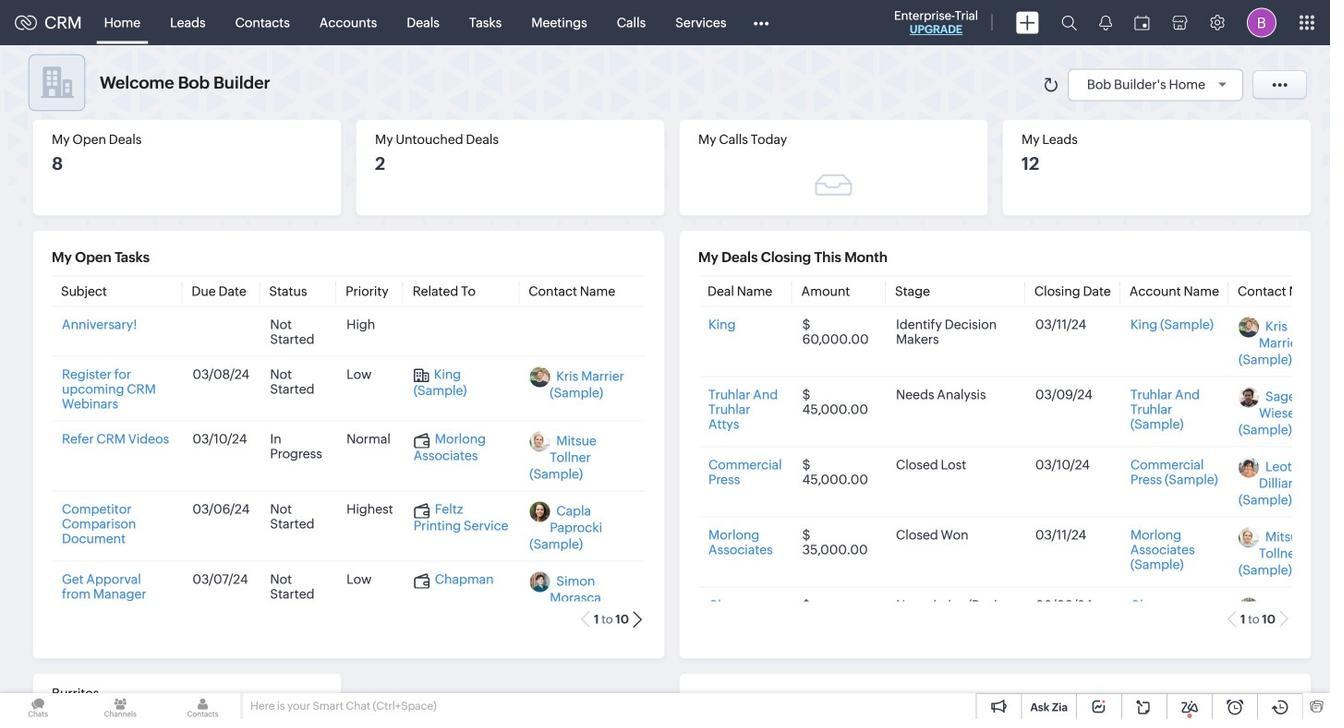 Task type: locate. For each thing, give the bounding box(es) containing it.
calendar image
[[1135, 15, 1150, 30]]

create menu image
[[1016, 12, 1039, 34]]

Other Modules field
[[741, 8, 781, 37]]

chats image
[[0, 694, 76, 720]]

logo image
[[15, 15, 37, 30]]

signals image
[[1099, 15, 1112, 30]]

signals element
[[1088, 0, 1123, 45]]



Task type: describe. For each thing, give the bounding box(es) containing it.
create menu element
[[1005, 0, 1050, 45]]

search image
[[1062, 15, 1077, 30]]

channels image
[[82, 694, 158, 720]]

profile element
[[1236, 0, 1288, 45]]

search element
[[1050, 0, 1088, 45]]

contacts image
[[165, 694, 241, 720]]

profile image
[[1247, 8, 1277, 37]]



Task type: vqa. For each thing, say whether or not it's contained in the screenshot.
Calendar "image"
yes



